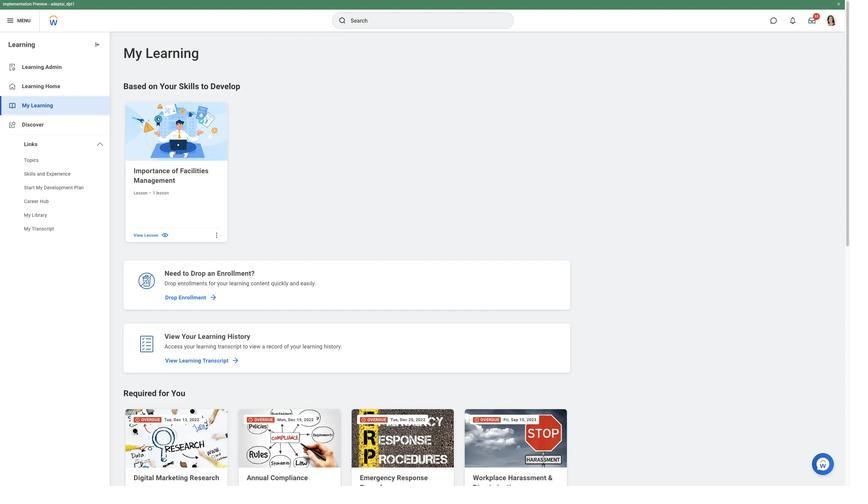Task type: describe. For each thing, give the bounding box(es) containing it.
for inside need to drop an enrollment? drop enrollments for your learning content quickly and easily.
[[209, 280, 216, 287]]

discrimination
[[474, 483, 520, 486]]

history
[[228, 332, 251, 341]]

0 vertical spatial lesson
[[134, 191, 148, 196]]

career hub link
[[0, 195, 110, 209]]

links
[[24, 141, 38, 148]]

my up the based
[[124, 45, 142, 61]]

chevron up image
[[96, 140, 104, 149]]

content
[[251, 280, 270, 287]]

view for your
[[165, 332, 180, 341]]

learning inside view your learning history access your learning transcript to view a record of your learning history.
[[198, 332, 226, 341]]

0 vertical spatial your
[[160, 82, 177, 91]]

exclamation circle image for emergency response procedures
[[362, 418, 366, 422]]

admin
[[45, 64, 62, 70]]

tue, for response
[[391, 418, 399, 422]]

arrow right image
[[232, 357, 240, 365]]

learning inside view learning transcript link
[[179, 357, 202, 364]]

of inside view your learning history access your learning transcript to view a record of your learning history.
[[284, 343, 289, 350]]

transcript inside view learning transcript link
[[203, 357, 229, 364]]

home image
[[8, 82, 16, 91]]

enrollments
[[178, 280, 207, 287]]

overdue for emergency
[[368, 418, 387, 422]]

list containing topics
[[0, 154, 110, 236]]

you
[[171, 389, 186, 398]]

response
[[397, 474, 428, 482]]

15,
[[520, 418, 526, 422]]

visible image
[[161, 231, 169, 239]]

links button
[[0, 135, 110, 154]]

importance of facilities management link
[[134, 166, 221, 185]]

library
[[32, 212, 47, 218]]

discover link
[[0, 115, 110, 135]]

drop inside drop enrollment link
[[165, 294, 177, 301]]

career hub
[[24, 199, 49, 204]]

1 lesson
[[153, 191, 169, 196]]

digital
[[134, 474, 154, 482]]

start my development plan
[[24, 185, 84, 190]]

workplace harassment & discrimination link
[[474, 473, 561, 486]]

compliance
[[271, 474, 308, 482]]

need
[[165, 269, 181, 278]]

learning home link
[[0, 77, 110, 96]]

enrollment
[[179, 294, 206, 301]]

my library link
[[0, 209, 110, 223]]

hub
[[40, 199, 49, 204]]

marketing
[[156, 474, 188, 482]]

Search Workday  search field
[[351, 13, 500, 28]]

annual
[[247, 474, 269, 482]]

menu button
[[0, 10, 40, 32]]

list containing learning admin
[[0, 58, 110, 236]]

digital marketing research link
[[134, 473, 221, 483]]

skills and experience
[[24, 171, 71, 177]]

view lesson
[[134, 233, 158, 238]]

to inside view your learning history access your learning transcript to view a record of your learning history.
[[243, 343, 248, 350]]

view for lesson
[[134, 233, 143, 238]]

exclamation circle image
[[475, 418, 480, 422]]

my library
[[24, 212, 47, 218]]

skills and experience link
[[0, 168, 110, 182]]

my learning link
[[0, 96, 110, 115]]

annual compliance link
[[247, 473, 334, 483]]

1 vertical spatial for
[[159, 389, 169, 398]]

a
[[262, 343, 265, 350]]

tue, dec 20, 2022
[[391, 418, 426, 422]]

justify image
[[6, 16, 14, 25]]

annual compliance
[[247, 474, 308, 482]]

your inside view your learning history access your learning transcript to view a record of your learning history.
[[182, 332, 196, 341]]

view your learning history access your learning transcript to view a record of your learning history.
[[165, 332, 342, 350]]

topics link
[[0, 154, 110, 168]]

book open image
[[8, 102, 16, 110]]

dec for response
[[400, 418, 408, 422]]

drop enrollment link
[[163, 291, 219, 304]]

required
[[124, 389, 157, 398]]

view learning transcript link
[[163, 354, 241, 367]]

arrow right image
[[209, 293, 217, 302]]

2 horizontal spatial learning
[[303, 343, 323, 350]]

facilities
[[180, 167, 209, 175]]

your inside need to drop an enrollment? drop enrollments for your learning content quickly and easily.
[[217, 280, 228, 287]]

33 button
[[805, 13, 821, 28]]

emergency response procedures
[[360, 474, 428, 486]]

2022 for compliance
[[304, 418, 314, 422]]

learning admin link
[[0, 58, 110, 77]]

dec for compliance
[[288, 418, 296, 422]]

skills inside 'list'
[[24, 171, 36, 177]]

workplace harassment & discrimination
[[474, 474, 553, 486]]

view for learning
[[165, 357, 178, 364]]

access
[[165, 343, 183, 350]]

13,
[[182, 418, 188, 422]]

2 horizontal spatial your
[[291, 343, 301, 350]]

drop enrollment
[[165, 294, 206, 301]]

mon,
[[278, 418, 287, 422]]

learning inside need to drop an enrollment? drop enrollments for your learning content quickly and easily.
[[230, 280, 250, 287]]

record
[[267, 343, 283, 350]]

20,
[[409, 418, 415, 422]]

my transcript
[[24, 226, 54, 232]]

mon, dec 19, 2022
[[278, 418, 314, 422]]



Task type: locate. For each thing, give the bounding box(es) containing it.
and down topics
[[37, 171, 45, 177]]

1 exclamation circle image from the left
[[135, 418, 140, 422]]

1 horizontal spatial and
[[290, 280, 299, 287]]

transcript inside the my transcript link
[[32, 226, 54, 232]]

exclamation circle image for annual compliance
[[248, 418, 253, 422]]

learning
[[230, 280, 250, 287], [197, 343, 217, 350], [303, 343, 323, 350]]

implementation
[[3, 2, 32, 7]]

1 horizontal spatial my learning
[[124, 45, 199, 61]]

learning admin
[[22, 64, 62, 70]]

and left easily.
[[290, 280, 299, 287]]

dec left 20,
[[400, 418, 408, 422]]

33
[[815, 14, 819, 18]]

quickly
[[271, 280, 289, 287]]

view learning transcript
[[165, 357, 229, 364]]

tue, for marketing
[[164, 418, 173, 422]]

1 horizontal spatial learning
[[230, 280, 250, 287]]

of inside importance of facilities management
[[172, 167, 178, 175]]

0 horizontal spatial transcript
[[32, 226, 54, 232]]

fri,
[[504, 418, 510, 422]]

history.
[[324, 343, 342, 350]]

0 vertical spatial skills
[[179, 82, 199, 91]]

experience
[[47, 171, 71, 177]]

related actions vertical image
[[213, 232, 220, 239]]

overdue for annual
[[255, 418, 274, 422]]

view
[[250, 343, 261, 350]]

1 2022 from the left
[[190, 418, 200, 422]]

your right record
[[291, 343, 301, 350]]

emergency
[[360, 474, 395, 482]]

close environment banner image
[[838, 2, 842, 6]]

overdue
[[141, 418, 160, 422], [255, 418, 274, 422], [368, 418, 387, 422], [481, 418, 500, 422]]

development
[[44, 185, 73, 190]]

0 vertical spatial view
[[134, 233, 143, 238]]

1 horizontal spatial 2022
[[304, 418, 314, 422]]

need to drop an enrollment? drop enrollments for your learning content quickly and easily.
[[165, 269, 316, 287]]

importance
[[134, 167, 170, 175]]

transcript down library
[[32, 226, 54, 232]]

menu banner
[[0, 0, 846, 32]]

0 vertical spatial transcript
[[32, 226, 54, 232]]

2 2022 from the left
[[304, 418, 314, 422]]

0 horizontal spatial and
[[37, 171, 45, 177]]

my right start at the top left of the page
[[36, 185, 43, 190]]

search image
[[339, 16, 347, 25]]

my learning down learning home
[[22, 102, 53, 109]]

your right the on
[[160, 82, 177, 91]]

2022 for marketing
[[190, 418, 200, 422]]

for
[[209, 280, 216, 287], [159, 389, 169, 398]]

transcript
[[218, 343, 242, 350]]

0 horizontal spatial tue,
[[164, 418, 173, 422]]

1 horizontal spatial transcript
[[203, 357, 229, 364]]

1 horizontal spatial of
[[284, 343, 289, 350]]

0 vertical spatial drop
[[191, 269, 206, 278]]

0 horizontal spatial 2022
[[190, 418, 200, 422]]

0 horizontal spatial to
[[183, 269, 189, 278]]

my right book open image
[[22, 102, 30, 109]]

plan
[[74, 185, 84, 190]]

on
[[149, 82, 158, 91]]

harassment
[[509, 474, 547, 482]]

for left you on the bottom left of the page
[[159, 389, 169, 398]]

learning up view learning transcript link
[[197, 343, 217, 350]]

home
[[45, 83, 60, 90]]

view left visible image
[[134, 233, 143, 238]]

your up the access
[[182, 332, 196, 341]]

0 horizontal spatial your
[[160, 82, 177, 91]]

your down enrollment?
[[217, 280, 228, 287]]

and inside skills and experience link
[[37, 171, 45, 177]]

drop left enrollment
[[165, 294, 177, 301]]

annual compliance image
[[239, 409, 342, 468]]

my learning up the on
[[124, 45, 199, 61]]

view down the access
[[165, 357, 178, 364]]

my left library
[[24, 212, 31, 218]]

0 horizontal spatial learning
[[197, 343, 217, 350]]

drop down need
[[165, 280, 177, 287]]

view up the access
[[165, 332, 180, 341]]

1 dec from the left
[[174, 418, 181, 422]]

exclamation circle image
[[135, 418, 140, 422], [248, 418, 253, 422], [362, 418, 366, 422]]

workplace harassment & discrimination image
[[465, 409, 569, 468]]

overdue left mon,
[[255, 418, 274, 422]]

overdue down the required for you
[[141, 418, 160, 422]]

to left the view
[[243, 343, 248, 350]]

2022 right 20,
[[416, 418, 426, 422]]

research
[[190, 474, 219, 482]]

0 horizontal spatial my learning
[[22, 102, 53, 109]]

4 overdue from the left
[[481, 418, 500, 422]]

19,
[[297, 418, 303, 422]]

3 dec from the left
[[400, 418, 408, 422]]

adeptai_dpt1
[[51, 2, 75, 7]]

1 vertical spatial drop
[[165, 280, 177, 287]]

1 horizontal spatial dec
[[288, 418, 296, 422]]

of
[[172, 167, 178, 175], [284, 343, 289, 350]]

discover
[[22, 121, 44, 128]]

0 vertical spatial to
[[201, 82, 209, 91]]

list containing digital marketing research
[[124, 407, 575, 486]]

of left facilities
[[172, 167, 178, 175]]

workplace
[[474, 474, 507, 482]]

importance of facilities management
[[134, 167, 209, 185]]

2 vertical spatial drop
[[165, 294, 177, 301]]

&
[[549, 474, 553, 482]]

easily.
[[301, 280, 316, 287]]

sep
[[511, 418, 519, 422]]

learning inside learning home link
[[22, 83, 44, 90]]

to up the enrollments
[[183, 269, 189, 278]]

3 exclamation circle image from the left
[[362, 418, 366, 422]]

and inside need to drop an enrollment? drop enrollments for your learning content quickly and easily.
[[290, 280, 299, 287]]

overdue for digital
[[141, 418, 160, 422]]

0 horizontal spatial your
[[184, 343, 195, 350]]

0 vertical spatial and
[[37, 171, 45, 177]]

1 horizontal spatial tue,
[[391, 418, 399, 422]]

view inside view your learning history access your learning transcript to view a record of your learning history.
[[165, 332, 180, 341]]

2 exclamation circle image from the left
[[248, 418, 253, 422]]

your
[[217, 280, 228, 287], [184, 343, 195, 350], [291, 343, 301, 350]]

start
[[24, 185, 35, 190]]

emergency response procedures link
[[360, 473, 447, 486]]

your up "view learning transcript"
[[184, 343, 195, 350]]

learning inside learning admin link
[[22, 64, 44, 70]]

develop
[[211, 82, 240, 91]]

3 overdue from the left
[[368, 418, 387, 422]]

based
[[124, 82, 147, 91]]

overdue left tue, dec 20, 2022
[[368, 418, 387, 422]]

fri, sep 15, 2023
[[504, 418, 537, 422]]

1 overdue from the left
[[141, 418, 160, 422]]

1 horizontal spatial exclamation circle image
[[248, 418, 253, 422]]

transformation import image
[[94, 41, 101, 48]]

2 dec from the left
[[288, 418, 296, 422]]

0 horizontal spatial exclamation circle image
[[135, 418, 140, 422]]

1 vertical spatial view
[[165, 332, 180, 341]]

notifications large image
[[790, 17, 797, 24]]

1 horizontal spatial for
[[209, 280, 216, 287]]

tue, dec 13, 2022
[[164, 418, 200, 422]]

lesson
[[156, 191, 169, 196]]

emergency response procedures image
[[352, 409, 456, 468]]

an
[[208, 269, 215, 278]]

tue, left 20,
[[391, 418, 399, 422]]

2 vertical spatial to
[[243, 343, 248, 350]]

2 horizontal spatial dec
[[400, 418, 408, 422]]

0 horizontal spatial skills
[[24, 171, 36, 177]]

enrollment?
[[217, 269, 255, 278]]

overdue right exclamation circle icon
[[481, 418, 500, 422]]

2 horizontal spatial to
[[243, 343, 248, 350]]

1 horizontal spatial to
[[201, 82, 209, 91]]

topics
[[24, 157, 39, 163]]

career
[[24, 199, 39, 204]]

inbox large image
[[809, 17, 816, 24]]

2023
[[527, 418, 537, 422]]

1 horizontal spatial skills
[[179, 82, 199, 91]]

procedures
[[360, 483, 396, 486]]

management
[[134, 176, 175, 185]]

dec left 13,
[[174, 418, 181, 422]]

2022 right 19,
[[304, 418, 314, 422]]

my learning
[[124, 45, 199, 61], [22, 102, 53, 109]]

list
[[0, 58, 110, 236], [0, 154, 110, 236], [124, 407, 575, 486]]

0 vertical spatial for
[[209, 280, 216, 287]]

learning
[[8, 40, 35, 49], [146, 45, 199, 61], [22, 64, 44, 70], [22, 83, 44, 90], [31, 102, 53, 109], [198, 332, 226, 341], [179, 357, 202, 364]]

-
[[48, 2, 50, 7]]

1 tue, from the left
[[164, 418, 173, 422]]

1 vertical spatial of
[[284, 343, 289, 350]]

dec for marketing
[[174, 418, 181, 422]]

start my development plan link
[[0, 182, 110, 195]]

lesson left visible image
[[144, 233, 158, 238]]

0 vertical spatial of
[[172, 167, 178, 175]]

your
[[160, 82, 177, 91], [182, 332, 196, 341]]

1 vertical spatial skills
[[24, 171, 36, 177]]

1 vertical spatial lesson
[[144, 233, 158, 238]]

my learning inside 'list'
[[22, 102, 53, 109]]

2022 right 13,
[[190, 418, 200, 422]]

0 horizontal spatial dec
[[174, 418, 181, 422]]

transcript
[[32, 226, 54, 232], [203, 357, 229, 364]]

1 horizontal spatial your
[[182, 332, 196, 341]]

digital marketing research image
[[126, 409, 229, 468]]

0 vertical spatial my learning
[[124, 45, 199, 61]]

menu
[[17, 18, 31, 23]]

2022 for response
[[416, 418, 426, 422]]

1 vertical spatial to
[[183, 269, 189, 278]]

required for you
[[124, 389, 186, 398]]

to
[[201, 82, 209, 91], [183, 269, 189, 278], [243, 343, 248, 350]]

to left develop
[[201, 82, 209, 91]]

preview
[[33, 2, 47, 7]]

importance of facilities management image
[[126, 102, 229, 161]]

and
[[37, 171, 45, 177], [290, 280, 299, 287]]

transcript down transcript
[[203, 357, 229, 364]]

0 horizontal spatial for
[[159, 389, 169, 398]]

2022
[[190, 418, 200, 422], [304, 418, 314, 422], [416, 418, 426, 422]]

2 horizontal spatial exclamation circle image
[[362, 418, 366, 422]]

profile logan mcneil image
[[827, 15, 838, 27]]

0 horizontal spatial of
[[172, 167, 178, 175]]

to inside need to drop an enrollment? drop enrollments for your learning content quickly and easily.
[[183, 269, 189, 278]]

learning down enrollment?
[[230, 280, 250, 287]]

2 overdue from the left
[[255, 418, 274, 422]]

view
[[134, 233, 143, 238], [165, 332, 180, 341], [165, 357, 178, 364]]

1 vertical spatial and
[[290, 280, 299, 287]]

3 2022 from the left
[[416, 418, 426, 422]]

for down an at bottom left
[[209, 280, 216, 287]]

1 vertical spatial your
[[182, 332, 196, 341]]

drop up the enrollments
[[191, 269, 206, 278]]

2 horizontal spatial 2022
[[416, 418, 426, 422]]

exclamation circle image for digital marketing research
[[135, 418, 140, 422]]

lesson left 1
[[134, 191, 148, 196]]

learning inside my learning link
[[31, 102, 53, 109]]

overdue for workplace
[[481, 418, 500, 422]]

learning left "history."
[[303, 343, 323, 350]]

2 tue, from the left
[[391, 418, 399, 422]]

2 vertical spatial view
[[165, 357, 178, 364]]

based on your skills to develop
[[124, 82, 240, 91]]

my transcript link
[[0, 223, 110, 236]]

digital marketing research
[[134, 474, 219, 482]]

1 vertical spatial transcript
[[203, 357, 229, 364]]

dec left 19,
[[288, 418, 296, 422]]

report parameter image
[[8, 63, 16, 71]]

1 vertical spatial my learning
[[22, 102, 53, 109]]

learning home
[[22, 83, 60, 90]]

of right record
[[284, 343, 289, 350]]

my down the my library
[[24, 226, 31, 232]]

1 horizontal spatial your
[[217, 280, 228, 287]]

implementation preview -   adeptai_dpt1
[[3, 2, 75, 7]]

tue, left 13,
[[164, 418, 173, 422]]



Task type: vqa. For each thing, say whether or not it's contained in the screenshot.
main content
no



